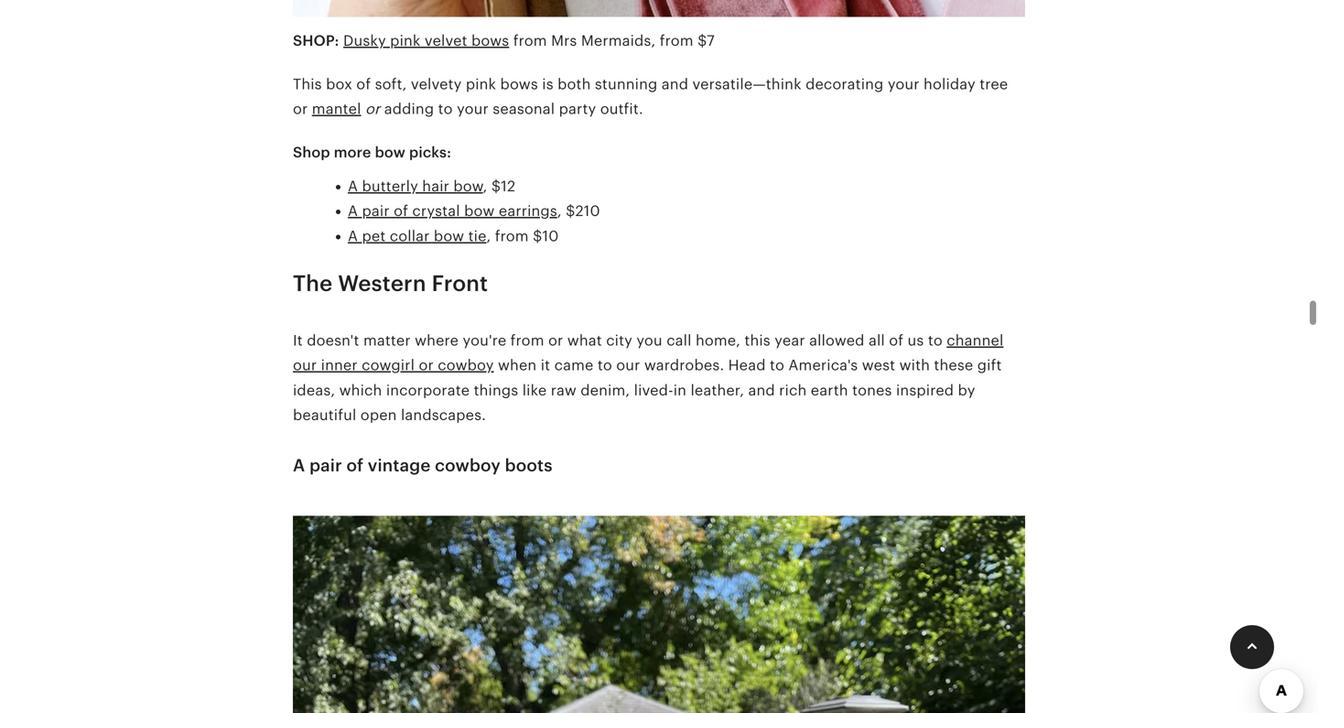 Task type: locate. For each thing, give the bounding box(es) containing it.
pink left the velvet
[[390, 33, 421, 49]]

outfit.
[[601, 101, 644, 117]]

wardrobes.
[[645, 357, 725, 374]]

0 horizontal spatial pair
[[310, 456, 342, 475]]

this box of soft, velvety pink bows is both stunning and versatile—think decorating your holiday tree or
[[293, 76, 1009, 117]]

vintage western boots image
[[293, 505, 1026, 713]]

$12
[[492, 178, 516, 195]]

things
[[474, 382, 519, 399]]

collar
[[390, 228, 430, 244]]

pink inside this box of soft, velvety pink bows is both stunning and versatile—think decorating your holiday tree or
[[466, 76, 497, 92]]

1 vertical spatial pink
[[466, 76, 497, 92]]

tree
[[980, 76, 1009, 92]]

, down a pair of crystal bow earrings link
[[487, 228, 491, 244]]

from down earrings
[[495, 228, 529, 244]]

pink up mantel or adding to your seasonal party outfit.
[[466, 76, 497, 92]]

earrings
[[499, 203, 558, 220]]

1 horizontal spatial pair
[[362, 203, 390, 220]]

you
[[637, 332, 663, 349]]

,
[[483, 178, 488, 195], [558, 203, 562, 220], [487, 228, 491, 244]]

pink
[[390, 33, 421, 49], [466, 76, 497, 92]]

pair up pet
[[362, 203, 390, 220]]

when
[[498, 357, 537, 374]]

landscapes.
[[401, 407, 486, 424]]

or up incorporate
[[419, 357, 434, 374]]

from left the mrs
[[514, 33, 547, 49]]

incorporate
[[386, 382, 470, 399]]

pair down beautiful
[[310, 456, 342, 475]]

1 vertical spatial cowboy
[[435, 456, 501, 475]]

of inside a butterly hair bow , $12 a pair of crystal bow earrings , $210 a pet collar bow tie , from $10
[[394, 203, 409, 220]]

our inside when it came to our wardrobes. head to america's west with these gift ideas, which incorporate things like raw denim, lived-in leather, and rich earth tones inspired by beautiful open landscapes.
[[617, 357, 641, 374]]

bow
[[375, 144, 406, 161], [454, 178, 483, 195], [464, 203, 495, 220], [434, 228, 465, 244]]

cowboy inside "channel our inner cowgirl or cowboy"
[[438, 357, 494, 374]]

channel
[[947, 332, 1004, 349]]

versatile—think
[[693, 76, 802, 92]]

cowboy
[[438, 357, 494, 374], [435, 456, 501, 475]]

our down it doesn't matter where you're from or what city you call home, this year allowed all of us to
[[617, 357, 641, 374]]

and down head
[[749, 382, 776, 399]]

1 horizontal spatial and
[[749, 382, 776, 399]]

0 horizontal spatial our
[[293, 357, 317, 374]]

our inside "channel our inner cowgirl or cowboy"
[[293, 357, 317, 374]]

1 horizontal spatial your
[[888, 76, 920, 92]]

boots
[[505, 456, 553, 475]]

bows right the velvet
[[472, 33, 510, 49]]

a
[[348, 178, 358, 195], [348, 203, 358, 220], [348, 228, 358, 244], [293, 456, 305, 475]]

0 vertical spatial your
[[888, 76, 920, 92]]

our down it
[[293, 357, 317, 374]]

to right us
[[929, 332, 943, 349]]

2 our from the left
[[617, 357, 641, 374]]

your inside this box of soft, velvety pink bows is both stunning and versatile—think decorating your holiday tree or
[[888, 76, 920, 92]]

leather,
[[691, 382, 745, 399]]

to down the "year"
[[770, 357, 785, 374]]

shop: dusky pink velvet bows from mrs mermaids, from $7
[[293, 33, 715, 49]]

city
[[606, 332, 633, 349]]

1 vertical spatial your
[[457, 101, 489, 117]]

velvet
[[425, 33, 468, 49]]

what
[[568, 332, 602, 349]]

bow down a pair of crystal bow earrings link
[[434, 228, 465, 244]]

1 our from the left
[[293, 357, 317, 374]]

bows inside this box of soft, velvety pink bows is both stunning and versatile—think decorating your holiday tree or
[[501, 76, 538, 92]]

which
[[339, 382, 382, 399]]

this
[[745, 332, 771, 349]]

and inside this box of soft, velvety pink bows is both stunning and versatile—think decorating your holiday tree or
[[662, 76, 689, 92]]

1 horizontal spatial our
[[617, 357, 641, 374]]

call
[[667, 332, 692, 349]]

1 horizontal spatial pink
[[466, 76, 497, 92]]

of up the collar at the left of the page
[[394, 203, 409, 220]]

this
[[293, 76, 322, 92]]

0 vertical spatial ,
[[483, 178, 488, 195]]

bows up the seasonal
[[501, 76, 538, 92]]

of
[[357, 76, 371, 92], [394, 203, 409, 220], [890, 332, 904, 349], [347, 456, 364, 475]]

0 horizontal spatial and
[[662, 76, 689, 92]]

bows
[[472, 33, 510, 49], [501, 76, 538, 92]]

your down the velvety at the left top of the page
[[457, 101, 489, 117]]

and right the 'stunning'
[[662, 76, 689, 92]]

mrs
[[551, 33, 577, 49]]

your
[[888, 76, 920, 92], [457, 101, 489, 117]]

the
[[293, 271, 333, 296]]

1 vertical spatial and
[[749, 382, 776, 399]]

these
[[935, 357, 974, 374]]

head
[[729, 357, 766, 374]]

, left $12
[[483, 178, 488, 195]]

or inside this box of soft, velvety pink bows is both stunning and versatile—think decorating your holiday tree or
[[293, 101, 308, 117]]

0 horizontal spatial your
[[457, 101, 489, 117]]

with
[[900, 357, 931, 374]]

1 vertical spatial bows
[[501, 76, 538, 92]]

our
[[293, 357, 317, 374], [617, 357, 641, 374]]

cowboy down you're
[[438, 357, 494, 374]]

2 vertical spatial ,
[[487, 228, 491, 244]]

pair
[[362, 203, 390, 220], [310, 456, 342, 475]]

, left the $210
[[558, 203, 562, 220]]

of inside this box of soft, velvety pink bows is both stunning and versatile—think decorating your holiday tree or
[[357, 76, 371, 92]]

from inside a butterly hair bow , $12 a pair of crystal bow earrings , $210 a pet collar bow tie , from $10
[[495, 228, 529, 244]]

bow up tie
[[464, 203, 495, 220]]

by
[[959, 382, 976, 399]]

0 vertical spatial pink
[[390, 33, 421, 49]]

or down 'soft,'
[[365, 101, 380, 117]]

your left holiday
[[888, 76, 920, 92]]

and inside when it came to our wardrobes. head to america's west with these gift ideas, which incorporate things like raw denim, lived-in leather, and rich earth tones inspired by beautiful open landscapes.
[[749, 382, 776, 399]]

to
[[438, 101, 453, 117], [929, 332, 943, 349], [598, 357, 613, 374], [770, 357, 785, 374]]

us
[[908, 332, 925, 349]]

it
[[541, 357, 551, 374]]

inner
[[321, 357, 358, 374]]

1 vertical spatial pair
[[310, 456, 342, 475]]

0 vertical spatial pair
[[362, 203, 390, 220]]

0 vertical spatial cowboy
[[438, 357, 494, 374]]

0 vertical spatial and
[[662, 76, 689, 92]]

to up denim,
[[598, 357, 613, 374]]

or down this
[[293, 101, 308, 117]]

$7
[[698, 33, 715, 49]]

cowboy down landscapes.
[[435, 456, 501, 475]]

doesn't
[[307, 332, 360, 349]]

or
[[293, 101, 308, 117], [365, 101, 380, 117], [549, 332, 564, 349], [419, 357, 434, 374]]

of right box
[[357, 76, 371, 92]]

matter
[[364, 332, 411, 349]]

channel our inner cowgirl or cowboy link
[[293, 332, 1004, 374]]



Task type: describe. For each thing, give the bounding box(es) containing it.
0 vertical spatial bows
[[472, 33, 510, 49]]

1 vertical spatial ,
[[558, 203, 562, 220]]

dusky pink velvet bows image
[[293, 0, 1026, 29]]

of right all
[[890, 332, 904, 349]]

box
[[326, 76, 353, 92]]

dusky
[[343, 33, 386, 49]]

beautiful
[[293, 407, 357, 424]]

pet
[[362, 228, 386, 244]]

when it came to our wardrobes. head to america's west with these gift ideas, which incorporate things like raw denim, lived-in leather, and rich earth tones inspired by beautiful open landscapes.
[[293, 357, 1003, 424]]

where
[[415, 332, 459, 349]]

came
[[555, 357, 594, 374]]

is
[[542, 76, 554, 92]]

picks:
[[409, 144, 452, 161]]

adding
[[384, 101, 434, 117]]

stunning
[[595, 76, 658, 92]]

ideas,
[[293, 382, 335, 399]]

a pair of vintage cowboy boots
[[293, 456, 553, 475]]

to down the velvety at the left top of the page
[[438, 101, 453, 117]]

dusky pink velvet bows link
[[343, 33, 510, 49]]

tie
[[469, 228, 487, 244]]

velvety
[[411, 76, 462, 92]]

lived-
[[634, 382, 674, 399]]

from up when
[[511, 332, 545, 349]]

soft,
[[375, 76, 407, 92]]

channel our inner cowgirl or cowboy
[[293, 332, 1004, 374]]

mantel or adding to your seasonal party outfit.
[[312, 101, 644, 117]]

0 horizontal spatial pink
[[390, 33, 421, 49]]

party
[[559, 101, 597, 117]]

in
[[674, 382, 687, 399]]

earth
[[811, 382, 849, 399]]

shop
[[293, 144, 330, 161]]

the western front
[[293, 271, 488, 296]]

america's
[[789, 357, 858, 374]]

holiday
[[924, 76, 976, 92]]

shop:
[[293, 33, 339, 49]]

gift
[[978, 357, 1003, 374]]

home,
[[696, 332, 741, 349]]

all
[[869, 332, 886, 349]]

hair
[[422, 178, 450, 195]]

from left $7
[[660, 33, 694, 49]]

inspired
[[897, 382, 954, 399]]

seasonal
[[493, 101, 555, 117]]

more
[[334, 144, 371, 161]]

crystal
[[413, 203, 460, 220]]

mantel link
[[312, 101, 361, 117]]

vintage
[[368, 456, 431, 475]]

a pair of crystal bow earrings link
[[348, 203, 558, 220]]

mantel
[[312, 101, 361, 117]]

year
[[775, 332, 806, 349]]

pair inside a butterly hair bow , $12 a pair of crystal bow earrings , $210 a pet collar bow tie , from $10
[[362, 203, 390, 220]]

denim,
[[581, 382, 630, 399]]

it doesn't matter where you're from or what city you call home, this year allowed all of us to
[[293, 332, 947, 349]]

it
[[293, 332, 303, 349]]

tones
[[853, 382, 893, 399]]

both
[[558, 76, 591, 92]]

raw
[[551, 382, 577, 399]]

front
[[432, 271, 488, 296]]

a butterly hair bow , $12 a pair of crystal bow earrings , $210 a pet collar bow tie , from $10
[[348, 178, 601, 244]]

mermaids,
[[581, 33, 656, 49]]

or inside "channel our inner cowgirl or cowboy"
[[419, 357, 434, 374]]

bow up a pair of crystal bow earrings link
[[454, 178, 483, 195]]

a butterly hair bow link
[[348, 178, 483, 195]]

of left vintage
[[347, 456, 364, 475]]

butterly
[[362, 178, 418, 195]]

shop more bow picks:
[[293, 144, 452, 161]]

decorating
[[806, 76, 884, 92]]

open
[[361, 407, 397, 424]]

you're
[[463, 332, 507, 349]]

$210
[[566, 203, 601, 220]]

cowgirl
[[362, 357, 415, 374]]

west
[[862, 357, 896, 374]]

western
[[338, 271, 426, 296]]

rich
[[780, 382, 807, 399]]

bow up butterly
[[375, 144, 406, 161]]

like
[[523, 382, 547, 399]]

or up it
[[549, 332, 564, 349]]

$10
[[533, 228, 559, 244]]

allowed
[[810, 332, 865, 349]]

a pet collar bow tie link
[[348, 228, 487, 244]]



Task type: vqa. For each thing, say whether or not it's contained in the screenshot.
Search all 44 items text field
no



